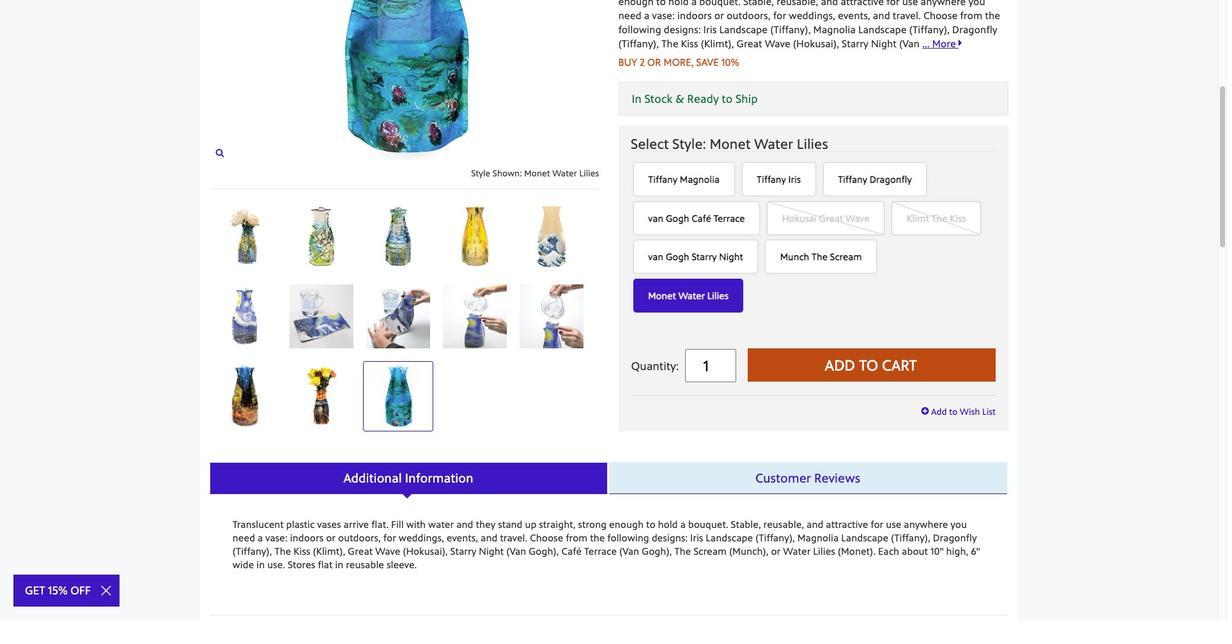 Task type: describe. For each thing, give the bounding box(es) containing it.
wave inside hokusai great wave button
[[846, 212, 870, 224]]

...
[[922, 37, 930, 50]]

hokusai great wave
[[782, 212, 870, 224]]

van gogh starry night
[[648, 251, 743, 263]]

tiffany dragonfly
[[838, 173, 912, 185]]

iris inside button
[[789, 173, 801, 185]]

van gogh café terrace
[[648, 212, 745, 224]]

add to wish list link
[[921, 405, 996, 419]]

magnolia inside button
[[680, 173, 720, 185]]

add
[[825, 355, 855, 375]]

1 vertical spatial a
[[258, 532, 263, 544]]

enlarge image image
[[216, 148, 224, 157]]

need
[[233, 532, 255, 544]]

choose
[[530, 532, 563, 544]]

scream inside translucent plastic vases arrive flat. fill with water and they stand up straight, strong enough to hold a bouquet. stable, reusable, and attractive for use anywhere you need a vase: indoors or outdoors, for weddings, events, and travel. choose from the following designs: iris landscape (tiffany), magnolia landscape (tiffany), dragonfly (tiffany), the kiss (klimt), great wave (hokusai), starry night (van gogh), café terrace (van gogh), the scream (munch), or water lilies (monet). each about 10" high, 6" wide in use. stores flat in reusable sleeve.
[[694, 545, 727, 557]]

customer reviews tab
[[609, 462, 1008, 494]]

klimt the kiss
[[907, 212, 966, 224]]

plus circle image
[[921, 407, 929, 416]]

monet inside button
[[648, 289, 676, 301]]

1 gogh), from the left
[[529, 545, 559, 557]]

dragonfly inside button
[[870, 173, 912, 185]]

sleeve.
[[387, 558, 417, 571]]

stand
[[498, 518, 523, 530]]

vase:
[[265, 532, 288, 544]]

starry inside translucent plastic vases arrive flat. fill with water and they stand up straight, strong enough to hold a bouquet. stable, reusable, and attractive for use anywhere you need a vase: indoors or outdoors, for weddings, events, and travel. choose from the following designs: iris landscape (tiffany), magnolia landscape (tiffany), dragonfly (tiffany), the kiss (klimt), great wave (hokusai), starry night (van gogh), café terrace (van gogh), the scream (munch), or water lilies (monet). each about 10" high, 6" wide in use. stores flat in reusable sleeve.
[[450, 545, 476, 557]]

monet for shown:
[[524, 167, 550, 179]]

alternate image 8 for expandable vases image
[[443, 285, 507, 349]]

monet water lilies
[[648, 289, 729, 301]]

(monet).
[[838, 545, 876, 557]]

hokusai great wave button
[[767, 201, 885, 235]]

strong
[[578, 518, 607, 530]]

travel.
[[500, 532, 528, 544]]

alternate image 2 for expandable vases image
[[366, 205, 430, 269]]

6"
[[971, 545, 980, 557]]

alternate image 4 for expandable vases image
[[519, 205, 583, 269]]

enough
[[609, 518, 644, 530]]

kiss inside translucent plastic vases arrive flat. fill with water and they stand up straight, strong enough to hold a bouquet. stable, reusable, and attractive for use anywhere you need a vase: indoors or outdoors, for weddings, events, and travel. choose from the following designs: iris landscape (tiffany), magnolia landscape (tiffany), dragonfly (tiffany), the kiss (klimt), great wave (hokusai), starry night (van gogh), café terrace (van gogh), the scream (munch), or water lilies (monet). each about 10" high, 6" wide in use. stores flat in reusable sleeve.
[[294, 545, 310, 557]]

caret right image
[[959, 38, 962, 48]]

add to cart
[[825, 355, 917, 375]]

stores
[[288, 558, 315, 571]]

information
[[405, 470, 473, 486]]

alternate image 6 for expandable vases image
[[289, 285, 353, 349]]

add to wish list
[[931, 406, 996, 418]]

high,
[[946, 545, 969, 557]]

attractive
[[826, 518, 868, 530]]

shown:
[[493, 167, 522, 179]]

10"
[[931, 545, 944, 557]]

van gogh starry night button
[[633, 240, 758, 274]]

0 horizontal spatial (tiffany),
[[233, 545, 272, 557]]

events,
[[447, 532, 478, 544]]

1 in from the left
[[256, 558, 265, 571]]

(munch),
[[729, 545, 769, 557]]

alternate image 7 for expandable vases image
[[366, 285, 430, 349]]

water inside translucent plastic vases arrive flat. fill with water and they stand up straight, strong enough to hold a bouquet. stable, reusable, and attractive for use anywhere you need a vase: indoors or outdoors, for weddings, events, and travel. choose from the following designs: iris landscape (tiffany), magnolia landscape (tiffany), dragonfly (tiffany), the kiss (klimt), great wave (hokusai), starry night (van gogh), café terrace (van gogh), the scream (munch), or water lilies (monet). each about 10" high, 6" wide in use. stores flat in reusable sleeve.
[[783, 545, 811, 557]]

reviews
[[814, 470, 860, 486]]

you
[[951, 518, 967, 530]]

water up the tiffany iris at the right
[[754, 135, 793, 153]]

straight,
[[539, 518, 576, 530]]

up
[[525, 518, 537, 530]]

select
[[631, 135, 669, 153]]

reusable
[[346, 558, 384, 571]]

plastic
[[286, 518, 315, 530]]

(hokusai),
[[403, 545, 448, 557]]

additional information tab
[[209, 462, 609, 494]]

kiss inside button
[[950, 212, 966, 224]]

in
[[632, 91, 642, 106]]

in stock & ready to ship
[[632, 91, 758, 106]]

outdoors,
[[338, 532, 381, 544]]

from
[[566, 532, 588, 544]]

0 horizontal spatial and
[[456, 518, 473, 530]]

1 horizontal spatial and
[[481, 532, 498, 544]]

tiffany magnolia
[[648, 173, 720, 185]]

2 horizontal spatial to
[[949, 406, 958, 418]]

style
[[471, 167, 491, 179]]

additional
[[344, 470, 402, 486]]

alternate image 12 for expandable vases image
[[366, 365, 430, 428]]

2 horizontal spatial and
[[807, 518, 824, 530]]

product image for expandable vases image
[[213, 205, 276, 269]]

buy
[[618, 55, 637, 68]]

night inside translucent plastic vases arrive flat. fill with water and they stand up straight, strong enough to hold a bouquet. stable, reusable, and attractive for use anywhere you need a vase: indoors or outdoors, for weddings, events, and travel. choose from the following designs: iris landscape (tiffany), magnolia landscape (tiffany), dragonfly (tiffany), the kiss (klimt), great wave (hokusai), starry night (van gogh), café terrace (van gogh), the scream (munch), or water lilies (monet). each about 10" high, 6" wide in use. stores flat in reusable sleeve.
[[479, 545, 504, 557]]

lilies inside monet water lilies button
[[707, 289, 729, 301]]

2 gogh), from the left
[[642, 545, 672, 557]]

monet for style:
[[710, 135, 751, 153]]

&
[[676, 91, 684, 106]]

water inside button
[[678, 289, 705, 301]]

terrace inside translucent plastic vases arrive flat. fill with water and they stand up straight, strong enough to hold a bouquet. stable, reusable, and attractive for use anywhere you need a vase: indoors or outdoors, for weddings, events, and travel. choose from the following designs: iris landscape (tiffany), magnolia landscape (tiffany), dragonfly (tiffany), the kiss (klimt), great wave (hokusai), starry night (van gogh), café terrace (van gogh), the scream (munch), or water lilies (monet). each about 10" high, 6" wide in use. stores flat in reusable sleeve.
[[584, 545, 617, 557]]

designs:
[[652, 532, 688, 544]]

the down designs:
[[675, 545, 691, 557]]

great inside button
[[819, 212, 843, 224]]

style shown: monet water lilies
[[471, 167, 599, 179]]

2 (van from the left
[[619, 545, 639, 557]]

magnolia inside translucent plastic vases arrive flat. fill with water and they stand up straight, strong enough to hold a bouquet. stable, reusable, and attractive for use anywhere you need a vase: indoors or outdoors, for weddings, events, and travel. choose from the following designs: iris landscape (tiffany), magnolia landscape (tiffany), dragonfly (tiffany), the kiss (klimt), great wave (hokusai), starry night (van gogh), café terrace (van gogh), the scream (munch), or water lilies (monet). each about 10" high, 6" wide in use. stores flat in reusable sleeve.
[[798, 532, 839, 544]]

more,
[[664, 55, 694, 68]]

hold
[[658, 518, 678, 530]]

additional information
[[344, 470, 473, 486]]

anywhere
[[904, 518, 948, 530]]

to inside translucent plastic vases arrive flat. fill with water and they stand up straight, strong enough to hold a bouquet. stable, reusable, and attractive for use anywhere you need a vase: indoors or outdoors, for weddings, events, and travel. choose from the following designs: iris landscape (tiffany), magnolia landscape (tiffany), dragonfly (tiffany), the kiss (klimt), great wave (hokusai), starry night (van gogh), café terrace (van gogh), the scream (munch), or water lilies (monet). each about 10" high, 6" wide in use. stores flat in reusable sleeve.
[[646, 518, 656, 530]]

save
[[696, 55, 719, 68]]

translucent
[[233, 518, 284, 530]]

about
[[902, 545, 928, 557]]

tiffany iris button
[[742, 162, 816, 196]]

10%
[[721, 55, 739, 68]]

starry inside button
[[692, 251, 717, 263]]

to
[[859, 355, 878, 375]]

reusable,
[[764, 518, 804, 530]]

0 horizontal spatial for
[[383, 532, 396, 544]]

hokusai
[[782, 212, 817, 224]]

tiffany for tiffany dragonfly
[[838, 173, 867, 185]]

(klimt),
[[313, 545, 345, 557]]

monet water lilies button
[[633, 278, 744, 312]]

flat
[[318, 558, 333, 571]]

1 horizontal spatial (tiffany),
[[756, 532, 795, 544]]

lilies inside translucent plastic vases arrive flat. fill with water and they stand up straight, strong enough to hold a bouquet. stable, reusable, and attractive for use anywhere you need a vase: indoors or outdoors, for weddings, events, and travel. choose from the following designs: iris landscape (tiffany), magnolia landscape (tiffany), dragonfly (tiffany), the kiss (klimt), great wave (hokusai), starry night (van gogh), café terrace (van gogh), the scream (munch), or water lilies (monet). each about 10" high, 6" wide in use. stores flat in reusable sleeve.
[[813, 545, 835, 557]]



Task type: locate. For each thing, give the bounding box(es) containing it.
wave up sleeve.
[[375, 545, 400, 557]]

(tiffany),
[[756, 532, 795, 544], [891, 532, 931, 544], [233, 545, 272, 557]]

(van
[[506, 545, 526, 557], [619, 545, 639, 557]]

0 horizontal spatial tiffany
[[648, 173, 678, 185]]

0 horizontal spatial iris
[[690, 532, 703, 544]]

tiffany inside button
[[648, 173, 678, 185]]

munch the scream
[[780, 251, 862, 263]]

to right add
[[949, 406, 958, 418]]

alternate image 9 for expandable vases image
[[519, 285, 583, 349]]

0 horizontal spatial gogh),
[[529, 545, 559, 557]]

form
[[618, 82, 1008, 395]]

alternate image 1 for expandable vases image
[[289, 205, 353, 269]]

van gogh café terrace button
[[633, 201, 760, 235]]

a down translucent
[[258, 532, 263, 544]]

1 vertical spatial monet
[[524, 167, 550, 179]]

dragonfly up klimt
[[870, 173, 912, 185]]

van inside button
[[648, 251, 663, 263]]

to
[[722, 91, 733, 106], [949, 406, 958, 418], [646, 518, 656, 530]]

customer
[[755, 470, 811, 486]]

1 horizontal spatial night
[[719, 251, 743, 263]]

for left use
[[871, 518, 884, 530]]

café inside button
[[692, 212, 711, 224]]

0 horizontal spatial monet
[[524, 167, 550, 179]]

0 horizontal spatial great
[[348, 545, 373, 557]]

night down travel.
[[479, 545, 504, 557]]

and up events,
[[456, 518, 473, 530]]

they
[[476, 518, 496, 530]]

0 vertical spatial iris
[[789, 173, 801, 185]]

gogh), down choose
[[529, 545, 559, 557]]

tiffany up hokusai great wave button
[[838, 173, 867, 185]]

... more link
[[922, 37, 962, 51]]

1 horizontal spatial iris
[[789, 173, 801, 185]]

tab list containing additional information
[[209, 462, 1008, 494]]

0 vertical spatial great
[[819, 212, 843, 224]]

1 vertical spatial kiss
[[294, 545, 310, 557]]

(tiffany), up about
[[891, 532, 931, 544]]

klimt the kiss button
[[892, 201, 981, 235]]

wide
[[233, 558, 254, 571]]

terrace up van gogh starry night
[[714, 212, 745, 224]]

0 horizontal spatial terrace
[[584, 545, 617, 557]]

1 vertical spatial scream
[[694, 545, 727, 557]]

gogh), down designs:
[[642, 545, 672, 557]]

tiffany for tiffany magnolia
[[648, 173, 678, 185]]

great right hokusai
[[819, 212, 843, 224]]

to left "ship" on the right top of page
[[722, 91, 733, 106]]

select style: monet water lilies
[[631, 135, 828, 153]]

alternate image 10 for expandable vases image
[[213, 365, 276, 428]]

each
[[878, 545, 899, 557]]

lilies
[[797, 135, 828, 153], [579, 167, 599, 179], [707, 289, 729, 301], [813, 545, 835, 557]]

1 tiffany from the left
[[648, 173, 678, 185]]

water
[[428, 518, 454, 530]]

2
[[640, 55, 645, 68]]

2 landscape from the left
[[841, 532, 889, 544]]

2 van from the top
[[648, 251, 663, 263]]

cart
[[882, 355, 917, 375]]

wave down tiffany dragonfly button
[[846, 212, 870, 224]]

0 vertical spatial kiss
[[950, 212, 966, 224]]

scream inside 'button'
[[830, 251, 862, 263]]

0 horizontal spatial (van
[[506, 545, 526, 557]]

0 horizontal spatial night
[[479, 545, 504, 557]]

0 horizontal spatial kiss
[[294, 545, 310, 557]]

monet right style:
[[710, 135, 751, 153]]

gogh inside button
[[666, 212, 689, 224]]

great
[[819, 212, 843, 224], [348, 545, 373, 557]]

alternate image 5 for expandable vases image
[[213, 285, 276, 349]]

2 tiffany from the left
[[757, 173, 786, 185]]

tiffany magnolia button
[[633, 162, 735, 196]]

dragonfly inside translucent plastic vases arrive flat. fill with water and they stand up straight, strong enough to hold a bouquet. stable, reusable, and attractive for use anywhere you need a vase: indoors or outdoors, for weddings, events, and travel. choose from the following designs: iris landscape (tiffany), magnolia landscape (tiffany), dragonfly (tiffany), the kiss (klimt), great wave (hokusai), starry night (van gogh), café terrace (van gogh), the scream (munch), or water lilies (monet). each about 10" high, 6" wide in use. stores flat in reusable sleeve.
[[933, 532, 977, 544]]

or
[[326, 532, 336, 544], [771, 545, 781, 557]]

1 horizontal spatial monet
[[648, 289, 676, 301]]

the right klimt
[[932, 212, 948, 224]]

more
[[932, 37, 956, 50]]

0 horizontal spatial to
[[646, 518, 656, 530]]

water down van gogh starry night
[[678, 289, 705, 301]]

1 vertical spatial or
[[771, 545, 781, 557]]

tiffany inside button
[[757, 173, 786, 185]]

monet right shown:
[[524, 167, 550, 179]]

in left use.
[[256, 558, 265, 571]]

café down from
[[562, 545, 582, 557]]

2 gogh from the top
[[666, 251, 689, 263]]

indoors
[[290, 532, 324, 544]]

gogh),
[[529, 545, 559, 557], [642, 545, 672, 557]]

alternate image 3 for expandable vases image
[[443, 205, 507, 269]]

2 horizontal spatial tiffany
[[838, 173, 867, 185]]

0 horizontal spatial wave
[[375, 545, 400, 557]]

2 vertical spatial monet
[[648, 289, 676, 301]]

following
[[607, 532, 649, 544]]

0 vertical spatial monet
[[710, 135, 751, 153]]

wish
[[960, 406, 980, 418]]

additional information link
[[209, 462, 608, 494]]

(tiffany), down need
[[233, 545, 272, 557]]

1 vertical spatial night
[[479, 545, 504, 557]]

style:
[[672, 135, 706, 153]]

0 vertical spatial gogh
[[666, 212, 689, 224]]

tiffany
[[648, 173, 678, 185], [757, 173, 786, 185], [838, 173, 867, 185]]

with
[[406, 518, 426, 530]]

landscape up (monet).
[[841, 532, 889, 544]]

magnolia down attractive
[[798, 532, 839, 544]]

the
[[932, 212, 948, 224], [812, 251, 828, 263], [275, 545, 291, 557], [675, 545, 691, 557]]

1 horizontal spatial (van
[[619, 545, 639, 557]]

starry down events,
[[450, 545, 476, 557]]

0 vertical spatial van
[[648, 212, 663, 224]]

van for van gogh café terrace
[[648, 212, 663, 224]]

terrace
[[714, 212, 745, 224], [584, 545, 617, 557]]

tiffany down select
[[648, 173, 678, 185]]

or
[[647, 55, 661, 68]]

iris inside translucent plastic vases arrive flat. fill with water and they stand up straight, strong enough to hold a bouquet. stable, reusable, and attractive for use anywhere you need a vase: indoors or outdoors, for weddings, events, and travel. choose from the following designs: iris landscape (tiffany), magnolia landscape (tiffany), dragonfly (tiffany), the kiss (klimt), great wave (hokusai), starry night (van gogh), café terrace (van gogh), the scream (munch), or water lilies (monet). each about 10" high, 6" wide in use. stores flat in reusable sleeve.
[[690, 532, 703, 544]]

1 vertical spatial terrace
[[584, 545, 617, 557]]

1 van from the top
[[648, 212, 663, 224]]

monet down van gogh starry night
[[648, 289, 676, 301]]

0 horizontal spatial a
[[258, 532, 263, 544]]

tiffany for tiffany iris
[[757, 173, 786, 185]]

kiss right klimt
[[950, 212, 966, 224]]

magnolia down style:
[[680, 173, 720, 185]]

night inside van gogh starry night button
[[719, 251, 743, 263]]

1 vertical spatial starry
[[450, 545, 476, 557]]

scream
[[830, 251, 862, 263], [694, 545, 727, 557]]

1 vertical spatial to
[[949, 406, 958, 418]]

0 horizontal spatial starry
[[450, 545, 476, 557]]

the inside 'button'
[[812, 251, 828, 263]]

tab list
[[209, 462, 1008, 494]]

1 vertical spatial dragonfly
[[933, 532, 977, 544]]

iris up hokusai
[[789, 173, 801, 185]]

to left hold
[[646, 518, 656, 530]]

gogh for café
[[666, 212, 689, 224]]

0 vertical spatial café
[[692, 212, 711, 224]]

1 horizontal spatial starry
[[692, 251, 717, 263]]

and right reusable,
[[807, 518, 824, 530]]

0 vertical spatial night
[[719, 251, 743, 263]]

0 vertical spatial magnolia
[[680, 173, 720, 185]]

munch the scream button
[[765, 240, 877, 274]]

Quantity number field
[[685, 349, 736, 382]]

or down vases
[[326, 532, 336, 544]]

1 vertical spatial for
[[383, 532, 396, 544]]

gogh down "tiffany magnolia"
[[666, 212, 689, 224]]

translucent plastic vases arrive flat. fill with water and they stand up straight, strong enough to hold a bouquet. stable, reusable, and attractive for use anywhere you need a vase: indoors or outdoors, for weddings, events, and travel. choose from the following designs: iris landscape (tiffany), magnolia landscape (tiffany), dragonfly (tiffany), the kiss (klimt), great wave (hokusai), starry night (van gogh), café terrace (van gogh), the scream (munch), or water lilies (monet). each about 10" high, 6" wide in use. stores flat in reusable sleeve.
[[233, 518, 980, 571]]

1 horizontal spatial for
[[871, 518, 884, 530]]

bouquet.
[[688, 518, 729, 530]]

2 in from the left
[[335, 558, 344, 571]]

a
[[680, 518, 686, 530], [258, 532, 263, 544]]

water down reusable,
[[783, 545, 811, 557]]

1 horizontal spatial gogh),
[[642, 545, 672, 557]]

the down vase:
[[275, 545, 291, 557]]

0 horizontal spatial café
[[562, 545, 582, 557]]

the inside button
[[932, 212, 948, 224]]

2 vertical spatial to
[[646, 518, 656, 530]]

3 tiffany from the left
[[838, 173, 867, 185]]

1 horizontal spatial terrace
[[714, 212, 745, 224]]

café inside translucent plastic vases arrive flat. fill with water and they stand up straight, strong enough to hold a bouquet. stable, reusable, and attractive for use anywhere you need a vase: indoors or outdoors, for weddings, events, and travel. choose from the following designs: iris landscape (tiffany), magnolia landscape (tiffany), dragonfly (tiffany), the kiss (klimt), great wave (hokusai), starry night (van gogh), café terrace (van gogh), the scream (munch), or water lilies (monet). each about 10" high, 6" wide in use. stores flat in reusable sleeve.
[[562, 545, 582, 557]]

great inside translucent plastic vases arrive flat. fill with water and they stand up straight, strong enough to hold a bouquet. stable, reusable, and attractive for use anywhere you need a vase: indoors or outdoors, for weddings, events, and travel. choose from the following designs: iris landscape (tiffany), magnolia landscape (tiffany), dragonfly (tiffany), the kiss (klimt), great wave (hokusai), starry night (van gogh), café terrace (van gogh), the scream (munch), or water lilies (monet). each about 10" high, 6" wide in use. stores flat in reusable sleeve.
[[348, 545, 373, 557]]

0 vertical spatial a
[[680, 518, 686, 530]]

0 vertical spatial for
[[871, 518, 884, 530]]

1 horizontal spatial landscape
[[841, 532, 889, 544]]

tiffany dragonfly button
[[823, 162, 927, 196]]

kiss up stores
[[294, 545, 310, 557]]

2 horizontal spatial monet
[[710, 135, 751, 153]]

weddings,
[[399, 532, 444, 544]]

1 vertical spatial gogh
[[666, 251, 689, 263]]

water right shown:
[[552, 167, 577, 179]]

quantity:
[[631, 358, 679, 373]]

the
[[590, 532, 605, 544]]

scream down hokusai great wave button
[[830, 251, 862, 263]]

flat.
[[371, 518, 389, 530]]

gogh inside button
[[666, 251, 689, 263]]

1 horizontal spatial in
[[335, 558, 344, 571]]

(van down travel.
[[506, 545, 526, 557]]

0 vertical spatial or
[[326, 532, 336, 544]]

ship
[[736, 91, 758, 106]]

for
[[871, 518, 884, 530], [383, 532, 396, 544]]

tiffany iris
[[757, 173, 801, 185]]

form containing add
[[618, 82, 1008, 395]]

great down outdoors,
[[348, 545, 373, 557]]

dragonfly up high,
[[933, 532, 977, 544]]

1 vertical spatial van
[[648, 251, 663, 263]]

1 horizontal spatial café
[[692, 212, 711, 224]]

stock
[[645, 91, 673, 106]]

0 horizontal spatial landscape
[[706, 532, 753, 544]]

iris down bouquet.
[[690, 532, 703, 544]]

1 horizontal spatial dragonfly
[[933, 532, 977, 544]]

1 horizontal spatial kiss
[[950, 212, 966, 224]]

0 horizontal spatial in
[[256, 558, 265, 571]]

0 vertical spatial dragonfly
[[870, 173, 912, 185]]

ready
[[687, 91, 719, 106]]

1 vertical spatial wave
[[375, 545, 400, 557]]

gogh up monet water lilies
[[666, 251, 689, 263]]

use.
[[267, 558, 285, 571]]

alternate image 11 for expandable vases image
[[289, 365, 353, 428]]

1 horizontal spatial or
[[771, 545, 781, 557]]

1 horizontal spatial magnolia
[[798, 532, 839, 544]]

vases
[[317, 518, 341, 530]]

magnolia
[[680, 173, 720, 185], [798, 532, 839, 544]]

0 vertical spatial to
[[722, 91, 733, 106]]

2 horizontal spatial (tiffany),
[[891, 532, 931, 544]]

0 horizontal spatial or
[[326, 532, 336, 544]]

café up van gogh starry night button
[[692, 212, 711, 224]]

klimt
[[907, 212, 929, 224]]

scream down bouquet.
[[694, 545, 727, 557]]

van inside button
[[648, 212, 663, 224]]

fill
[[391, 518, 404, 530]]

starry down the van gogh café terrace
[[692, 251, 717, 263]]

1 gogh from the top
[[666, 212, 689, 224]]

(van down following
[[619, 545, 639, 557]]

van up monet water lilies
[[648, 251, 663, 263]]

starry
[[692, 251, 717, 263], [450, 545, 476, 557]]

0 horizontal spatial dragonfly
[[870, 173, 912, 185]]

1 vertical spatial great
[[348, 545, 373, 557]]

1 vertical spatial iris
[[690, 532, 703, 544]]

1 (van from the left
[[506, 545, 526, 557]]

landscape down 'stable,'
[[706, 532, 753, 544]]

van for van gogh starry night
[[648, 251, 663, 263]]

0 vertical spatial wave
[[846, 212, 870, 224]]

0 horizontal spatial magnolia
[[680, 173, 720, 185]]

arrive
[[344, 518, 369, 530]]

van down "tiffany magnolia"
[[648, 212, 663, 224]]

1 horizontal spatial great
[[819, 212, 843, 224]]

and down they
[[481, 532, 498, 544]]

in right 'flat'
[[335, 558, 344, 571]]

or right the (munch),
[[771, 545, 781, 557]]

tiffany up hokusai
[[757, 173, 786, 185]]

kiss
[[950, 212, 966, 224], [294, 545, 310, 557]]

gogh for starry
[[666, 251, 689, 263]]

0 vertical spatial scream
[[830, 251, 862, 263]]

stable,
[[731, 518, 761, 530]]

expandable vases image
[[257, 0, 551, 160]]

(tiffany), down reusable,
[[756, 532, 795, 544]]

... more
[[922, 37, 956, 50]]

1 horizontal spatial to
[[722, 91, 733, 106]]

0 horizontal spatial scream
[[694, 545, 727, 557]]

buy 2 or more, save 10%
[[618, 55, 739, 68]]

the right munch
[[812, 251, 828, 263]]

customer reviews
[[755, 470, 860, 486]]

1 vertical spatial magnolia
[[798, 532, 839, 544]]

terrace inside button
[[714, 212, 745, 224]]

a right hold
[[680, 518, 686, 530]]

1 horizontal spatial wave
[[846, 212, 870, 224]]

add
[[931, 406, 947, 418]]

for down fill
[[383, 532, 396, 544]]

water
[[754, 135, 793, 153], [552, 167, 577, 179], [678, 289, 705, 301], [783, 545, 811, 557]]

0 vertical spatial terrace
[[714, 212, 745, 224]]

1 vertical spatial café
[[562, 545, 582, 557]]

use
[[886, 518, 902, 530]]

night down van gogh café terrace button
[[719, 251, 743, 263]]

1 horizontal spatial tiffany
[[757, 173, 786, 185]]

0 vertical spatial starry
[[692, 251, 717, 263]]

1 horizontal spatial a
[[680, 518, 686, 530]]

wave inside translucent plastic vases arrive flat. fill with water and they stand up straight, strong enough to hold a bouquet. stable, reusable, and attractive for use anywhere you need a vase: indoors or outdoors, for weddings, events, and travel. choose from the following designs: iris landscape (tiffany), magnolia landscape (tiffany), dragonfly (tiffany), the kiss (klimt), great wave (hokusai), starry night (van gogh), café terrace (van gogh), the scream (munch), or water lilies (monet). each about 10" high, 6" wide in use. stores flat in reusable sleeve.
[[375, 545, 400, 557]]

1 horizontal spatial scream
[[830, 251, 862, 263]]

customer reviews link
[[609, 462, 1007, 494]]

tiffany inside button
[[838, 173, 867, 185]]

terrace down the
[[584, 545, 617, 557]]

1 landscape from the left
[[706, 532, 753, 544]]



Task type: vqa. For each thing, say whether or not it's contained in the screenshot.
the top CAN
no



